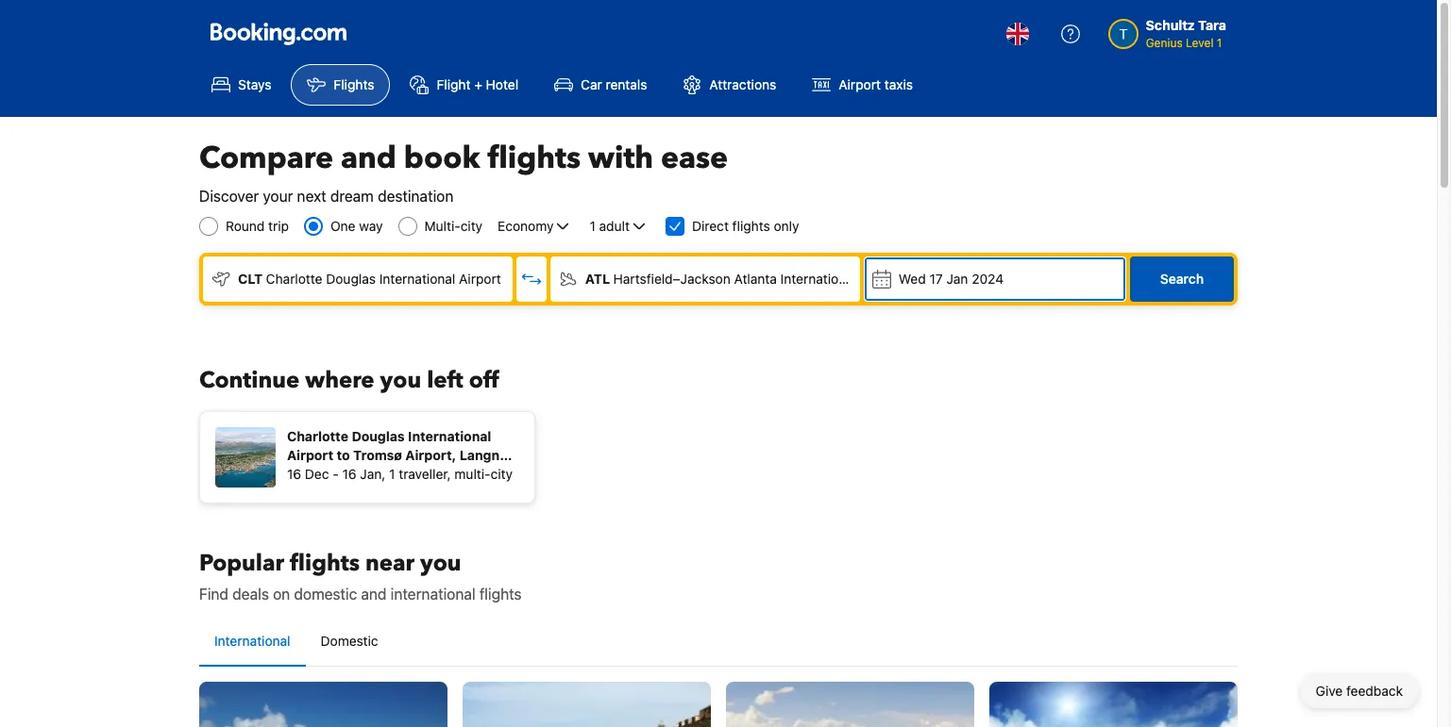 Task type: locate. For each thing, give the bounding box(es) containing it.
with
[[588, 138, 653, 179]]

trip
[[268, 218, 289, 234]]

-
[[333, 466, 339, 482]]

popular flights near you find deals on domestic and international flights
[[199, 549, 522, 603]]

tara
[[1198, 17, 1226, 33]]

city
[[461, 218, 483, 234], [491, 466, 513, 482]]

continue
[[199, 365, 300, 397]]

near
[[365, 549, 415, 580]]

flights
[[334, 76, 374, 93]]

booking.com logo image
[[211, 22, 347, 45], [211, 22, 347, 45]]

left
[[427, 365, 463, 397]]

domestic button
[[305, 617, 393, 667]]

1 16 from the left
[[287, 466, 301, 482]]

airport for clt charlotte douglas international airport
[[459, 271, 501, 287]]

city left economy
[[461, 218, 483, 234]]

flight
[[437, 76, 471, 93]]

give
[[1316, 684, 1343, 700]]

on
[[273, 586, 290, 603]]

0 vertical spatial 1
[[1217, 36, 1222, 50]]

international button
[[199, 617, 305, 667]]

compare
[[199, 138, 333, 179]]

ease
[[661, 138, 728, 179]]

car
[[581, 76, 602, 93]]

0 vertical spatial and
[[341, 138, 396, 179]]

atl hartsfield–jackson atlanta international airport
[[585, 271, 902, 287]]

0 vertical spatial city
[[461, 218, 483, 234]]

0 horizontal spatial 1
[[389, 466, 395, 482]]

2 16 from the left
[[342, 466, 357, 482]]

and
[[341, 138, 396, 179], [361, 586, 387, 603]]

dream
[[330, 188, 374, 205]]

international
[[379, 271, 455, 287], [781, 271, 857, 287], [214, 634, 290, 650]]

jan
[[946, 271, 968, 287]]

airport down multi-city
[[459, 271, 501, 287]]

flight + hotel
[[437, 76, 518, 93]]

1 right jan,
[[389, 466, 395, 482]]

flights left only
[[732, 218, 770, 234]]

1
[[1217, 36, 1222, 50], [590, 218, 596, 234], [389, 466, 395, 482]]

where
[[305, 365, 374, 397]]

2 vertical spatial 1
[[389, 466, 395, 482]]

and up "dream"
[[341, 138, 396, 179]]

discover
[[199, 188, 259, 205]]

2024
[[972, 271, 1004, 287]]

international for atlanta
[[781, 271, 857, 287]]

flights
[[488, 138, 581, 179], [732, 218, 770, 234], [290, 549, 360, 580], [479, 586, 522, 603]]

wed 17 jan 2024 button
[[864, 257, 1126, 302]]

international down only
[[781, 271, 857, 287]]

tab list
[[199, 617, 1238, 668]]

1 horizontal spatial 16
[[342, 466, 357, 482]]

1 left the adult
[[590, 218, 596, 234]]

airport
[[839, 76, 881, 93], [459, 271, 501, 287], [860, 271, 902, 287]]

airport left 17
[[860, 271, 902, 287]]

compare and book flights with ease discover your next dream destination
[[199, 138, 728, 205]]

traveller,
[[399, 466, 451, 482]]

give feedback button
[[1301, 675, 1418, 709]]

find
[[199, 586, 229, 603]]

one way
[[330, 218, 383, 234]]

you up the international
[[420, 549, 461, 580]]

1 horizontal spatial 1
[[590, 218, 596, 234]]

round trip
[[226, 218, 289, 234]]

and down near
[[361, 586, 387, 603]]

jan,
[[360, 466, 386, 482]]

round
[[226, 218, 265, 234]]

1 horizontal spatial city
[[491, 466, 513, 482]]

2 horizontal spatial international
[[781, 271, 857, 287]]

hartsfield–jackson
[[613, 271, 731, 287]]

feedback
[[1346, 684, 1403, 700]]

1 horizontal spatial international
[[379, 271, 455, 287]]

1 vertical spatial you
[[420, 549, 461, 580]]

direct flights only
[[692, 218, 799, 234]]

1 vertical spatial 1
[[590, 218, 596, 234]]

give feedback
[[1316, 684, 1403, 700]]

economy
[[498, 218, 554, 234]]

you inside popular flights near you find deals on domestic and international flights
[[420, 549, 461, 580]]

0 horizontal spatial 16
[[287, 466, 301, 482]]

off
[[469, 365, 499, 397]]

dec
[[305, 466, 329, 482]]

flights inside compare and book flights with ease discover your next dream destination
[[488, 138, 581, 179]]

1 down tara
[[1217, 36, 1222, 50]]

2 horizontal spatial 1
[[1217, 36, 1222, 50]]

you left left in the bottom of the page
[[380, 365, 421, 397]]

flights up economy
[[488, 138, 581, 179]]

international down deals
[[214, 634, 290, 650]]

0 horizontal spatial city
[[461, 218, 483, 234]]

level
[[1186, 36, 1214, 50]]

city right traveller,
[[491, 466, 513, 482]]

destination
[[378, 188, 454, 205]]

stays link
[[195, 64, 287, 106]]

multi-
[[455, 466, 491, 482]]

1 vertical spatial and
[[361, 586, 387, 603]]

rentals
[[606, 76, 647, 93]]

adult
[[599, 218, 630, 234]]

international down multi-
[[379, 271, 455, 287]]

16 right -
[[342, 466, 357, 482]]

car rentals
[[581, 76, 647, 93]]

airport taxis link
[[796, 64, 929, 106]]

16
[[287, 466, 301, 482], [342, 466, 357, 482]]

clt
[[238, 271, 263, 287]]

0 horizontal spatial international
[[214, 634, 290, 650]]

stays
[[238, 76, 271, 93]]

16 left dec
[[287, 466, 301, 482]]

you
[[380, 365, 421, 397], [420, 549, 461, 580]]



Task type: vqa. For each thing, say whether or not it's contained in the screenshot.
the city inside 16 Dec - 16 Jan, 1 traveller, multi-city link
yes



Task type: describe. For each thing, give the bounding box(es) containing it.
clt charlotte douglas international airport
[[238, 271, 501, 287]]

douglas
[[326, 271, 376, 287]]

1 inside schultz tara genius level 1
[[1217, 36, 1222, 50]]

1 adult button
[[588, 215, 651, 238]]

your
[[263, 188, 293, 205]]

genius
[[1146, 36, 1183, 50]]

schultz tara genius level 1
[[1146, 17, 1226, 50]]

flights link
[[291, 64, 390, 106]]

deals
[[232, 586, 269, 603]]

airport for atl hartsfield–jackson atlanta international airport
[[860, 271, 902, 287]]

international for douglas
[[379, 271, 455, 287]]

0 vertical spatial you
[[380, 365, 421, 397]]

1 adult
[[590, 218, 630, 234]]

1 inside popup button
[[590, 218, 596, 234]]

wed
[[899, 271, 926, 287]]

schultz
[[1146, 17, 1195, 33]]

1 vertical spatial city
[[491, 466, 513, 482]]

continue where you left off
[[199, 365, 499, 397]]

16 dec - 16 jan, 1 traveller, multi-city link
[[215, 416, 531, 488]]

hotel
[[486, 76, 518, 93]]

popular
[[199, 549, 284, 580]]

and inside compare and book flights with ease discover your next dream destination
[[341, 138, 396, 179]]

domestic
[[294, 586, 357, 603]]

domestic
[[321, 634, 378, 650]]

charlotte
[[266, 271, 322, 287]]

international inside "button"
[[214, 634, 290, 650]]

multi-
[[424, 218, 461, 234]]

search
[[1160, 271, 1204, 287]]

car rentals link
[[538, 64, 663, 106]]

multi-city
[[424, 218, 483, 234]]

direct
[[692, 218, 729, 234]]

wed 17 jan 2024
[[899, 271, 1004, 287]]

one
[[330, 218, 356, 234]]

atl
[[585, 271, 610, 287]]

flights right the international
[[479, 586, 522, 603]]

16 dec - 16 jan, 1 traveller, multi-city
[[287, 466, 513, 482]]

only
[[774, 218, 799, 234]]

airport taxis
[[839, 76, 913, 93]]

way
[[359, 218, 383, 234]]

airport left taxis
[[839, 76, 881, 93]]

atlanta
[[734, 271, 777, 287]]

book
[[404, 138, 480, 179]]

search button
[[1130, 257, 1234, 302]]

17
[[930, 271, 943, 287]]

next
[[297, 188, 326, 205]]

and inside popular flights near you find deals on domestic and international flights
[[361, 586, 387, 603]]

flights up domestic
[[290, 549, 360, 580]]

taxis
[[884, 76, 913, 93]]

+
[[474, 76, 482, 93]]

flight + hotel link
[[394, 64, 534, 106]]

international
[[391, 586, 475, 603]]

attractions
[[709, 76, 776, 93]]

tab list containing international
[[199, 617, 1238, 668]]

attractions link
[[667, 64, 792, 106]]



